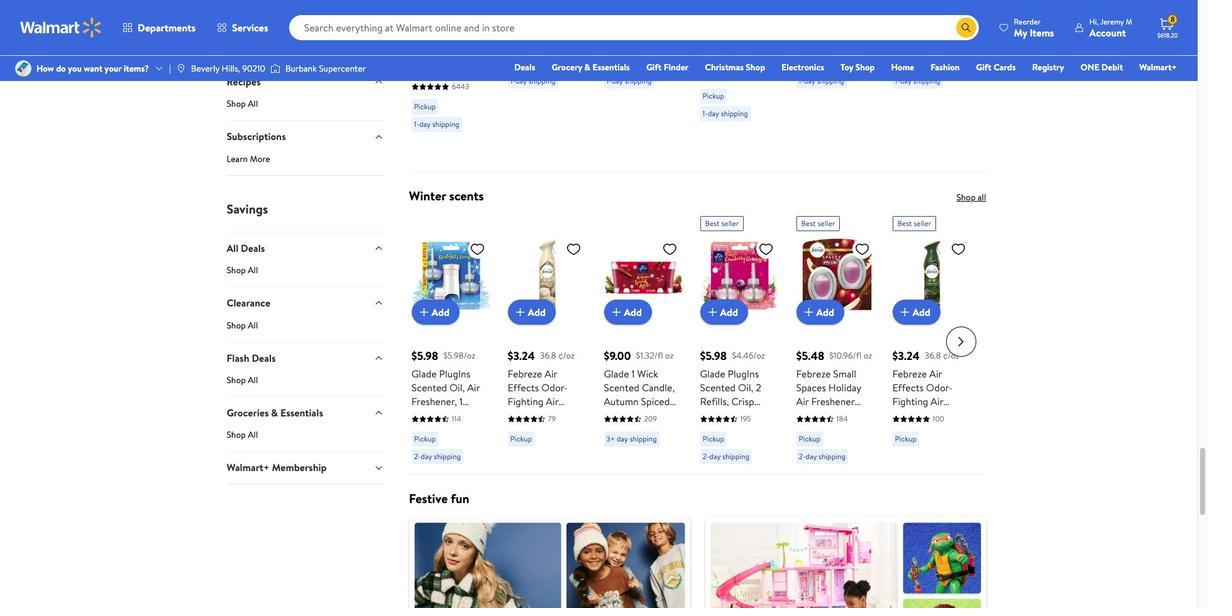Task type: locate. For each thing, give the bounding box(es) containing it.
2 list item from the left
[[698, 518, 994, 609]]

1 inside $5.98 $5.98/oz glade plugins scented oil, air freshener, 1 warmer   2 refills, starlight & snowflakes, 0.67 oz each, 1.34 oz total
[[460, 395, 463, 409]]

0 horizontal spatial $5.98
[[412, 349, 438, 364]]

1 36.8 from the left
[[540, 350, 556, 362]]

0 horizontal spatial odor-
[[542, 381, 568, 395]]

0 horizontal spatial ¢/oz
[[559, 350, 575, 362]]

shop down all deals
[[227, 264, 246, 277]]

tablets,
[[508, 5, 541, 19]]

0 horizontal spatial  image
[[15, 60, 31, 77]]

equate for isopropyl
[[604, 0, 634, 5]]

deals inside dropdown button
[[241, 241, 265, 255]]

$5.98 inside $5.98 $5.98/oz glade plugins scented oil, air freshener, 1 warmer   2 refills, starlight & snowflakes, 0.67 oz each, 1.34 oz total
[[412, 349, 438, 364]]

burbank
[[285, 62, 317, 75]]

$5.98 for freshener,
[[412, 349, 438, 364]]

6 add button from the left
[[893, 300, 941, 325]]

1-day shipping down home link at top
[[895, 75, 941, 86]]

1 horizontal spatial seller
[[818, 218, 835, 229]]

1 horizontal spatial can
[[929, 437, 946, 450]]

febreze air effects odor-fighting air freshener fresh baked vanilla, 8.8 oz. aerosol can image
[[508, 237, 586, 315]]

oz.
[[944, 423, 955, 437], [508, 437, 520, 450]]

fl right .25
[[841, 423, 847, 437]]

5 add from the left
[[817, 306, 835, 319]]

3 add button from the left
[[604, 300, 652, 325]]

effects for fresh
[[508, 381, 539, 395]]

tylenol inside tylenol 8 hour arthritis & joint pain acetaminophen caplets, 24 count
[[700, 24, 731, 38]]

& right party
[[252, 20, 259, 34]]

& inside $5.98 $5.98/oz glade plugins scented oil, air freshener, 1 warmer   2 refills, starlight & snowflakes, 0.67 oz each, 1.34 oz total
[[451, 423, 458, 437]]

1 horizontal spatial scented
[[604, 381, 640, 395]]

fighting up spruce,
[[893, 395, 929, 409]]

1 horizontal spatial effects
[[893, 381, 924, 395]]

2 equate from the left
[[604, 0, 634, 5]]

next slide for product carousel list image
[[946, 0, 976, 18]]

oz
[[604, 33, 614, 46], [665, 350, 674, 362], [864, 350, 872, 362], [850, 423, 860, 437], [412, 450, 421, 464], [469, 450, 479, 464], [604, 450, 614, 464], [700, 450, 710, 464]]

1 best seller from the left
[[705, 218, 739, 229]]

shop for all deals
[[227, 264, 246, 277]]

1 horizontal spatial best seller
[[802, 218, 835, 229]]

& left joint
[[739, 38, 746, 51]]

pain up 500
[[508, 19, 526, 33]]

2 8.8 from the left
[[928, 423, 941, 437]]

2 shop all link from the top
[[227, 98, 384, 120]]

1 glade from the left
[[412, 367, 437, 381]]

0 horizontal spatial walmart+
[[227, 461, 270, 475]]

product group
[[412, 0, 490, 167], [508, 0, 586, 167], [604, 0, 683, 167], [700, 0, 779, 167], [797, 0, 875, 167], [893, 0, 971, 167], [412, 211, 490, 478], [508, 211, 586, 470], [604, 211, 683, 470], [700, 211, 779, 470], [797, 211, 875, 470], [893, 211, 971, 470]]

– inside options from $4.97 – $22.97
[[412, 12, 416, 25]]

mg, left 225
[[816, 74, 832, 88]]

0 horizontal spatial from
[[444, 0, 463, 12]]

2 horizontal spatial seller
[[914, 218, 932, 229]]

1 $3.24 from the left
[[508, 349, 535, 364]]

product group containing equate acetaminophen 8hr arthritis pain relief extended- release caplets, 650 mg, 225 count
[[797, 0, 875, 167]]

febreze up spruce,
[[893, 367, 927, 381]]

$3.24 for fresh
[[508, 349, 535, 364]]

2 $3.24 from the left
[[893, 349, 920, 364]]

equate inside equate acetaminophen 8hr arthritis pain relief extended- release caplets, 650 mg, 225 count
[[797, 0, 827, 5]]

from for extra
[[444, 0, 463, 12]]

1 horizontal spatial  image
[[176, 64, 186, 74]]

0 vertical spatial arthritis
[[819, 19, 855, 33]]

from inside options from $4.97 – $22.97
[[444, 0, 463, 12]]

fl inside $5.48 $10.96/fl oz febreze small spaces holiday air freshener apple cider scent, .25 fl oz each, pack of 2
[[841, 423, 847, 437]]

2 right warmer
[[449, 409, 454, 423]]

best seller up febreze air effects odor-fighting air freshener winter spruce, 8.8 oz. aerosol can image on the right
[[898, 218, 932, 229]]

shop all
[[957, 191, 986, 204]]

$5.98 left the '$4.46/oz'
[[700, 349, 727, 364]]

$3.24 36.8 ¢/oz febreze air effects odor- fighting air freshener winter spruce, 8.8 oz. aerosol can
[[893, 349, 968, 450]]

each, inside $5.48 $10.96/fl oz febreze small spaces holiday air freshener apple cider scent, .25 fl oz each, pack of 2
[[797, 437, 820, 450]]

0 vertical spatial fl
[[666, 19, 672, 33]]

shop all for clearance
[[227, 319, 258, 332]]

2 horizontal spatial add to cart image
[[802, 305, 817, 320]]

0 horizontal spatial pain
[[508, 19, 526, 33]]

options for tylenol 8 hour arthritis & joint pain acetaminophen caplets, 24 count
[[700, 0, 731, 1]]

options inside options from $4.97 – $24.12
[[700, 0, 731, 1]]

refills, inside $5.98 $5.98/oz glade plugins scented oil, air freshener, 1 warmer   2 refills, starlight & snowflakes, 0.67 oz each, 1.34 oz total
[[456, 409, 485, 423]]

1- down grocery & essentials 'link'
[[607, 75, 612, 86]]

0 horizontal spatial plugins
[[439, 367, 471, 381]]

deals down the savings
[[241, 241, 265, 255]]

1 ¢/oz from the left
[[559, 350, 575, 362]]

1 from from the left
[[444, 0, 463, 12]]

0 vertical spatial caplets,
[[832, 60, 868, 74]]

caplets, for pain
[[700, 79, 736, 93]]

$4.97 inside options from $4.97 – $22.97
[[465, 0, 485, 12]]

febreze inside $3.24 36.8 ¢/oz febreze air effects odor- fighting air freshener winter spruce, 8.8 oz. aerosol can
[[893, 367, 927, 381]]

& inside groceries & essentials dropdown button
[[271, 406, 278, 420]]

1 horizontal spatial 8
[[1171, 14, 1175, 25]]

3 2-day shipping from the left
[[799, 452, 846, 462]]

cider
[[824, 409, 848, 423]]

winter left scents at the top left of page
[[409, 188, 446, 205]]

1 inside the $9.00 $1.32/fl oz glade 1 wick scented candle, autumn spiced apple, fragrance infused with essential oils, 3.4 oz
[[632, 367, 635, 381]]

2 add from the left
[[528, 306, 546, 319]]

oz right 3.4
[[700, 450, 710, 464]]

oz. right spruce,
[[944, 423, 955, 437]]

all down clearance
[[248, 319, 258, 332]]

& for party & occasions
[[252, 20, 259, 34]]

essentials inside dropdown button
[[281, 406, 323, 420]]

6 shop all link from the top
[[227, 429, 384, 452]]

1 seller from the left
[[722, 218, 739, 229]]

shop all for recipes
[[227, 98, 258, 110]]

oil, up the 114
[[450, 381, 465, 395]]

pain inside tylenol 8 hour arthritis & joint pain acetaminophen caplets, 24 count
[[700, 51, 719, 65]]

0 horizontal spatial aerosol
[[522, 437, 555, 450]]

essentials for grocery & essentials
[[593, 61, 630, 74]]

refills, up "0.67"
[[456, 409, 485, 423]]

shop all down recipes
[[227, 98, 258, 110]]

mg, inside equate acetaminophen 8hr arthritis pain relief extended- release caplets, 650 mg, 225 count
[[816, 74, 832, 88]]

32
[[653, 19, 664, 33]]

day down electronics
[[804, 75, 816, 86]]

0 vertical spatial walmart+
[[1140, 61, 1177, 74]]

shop all down flash
[[227, 374, 258, 387]]

gift inside gift cards link
[[976, 61, 992, 74]]

walmart+ inside dropdown button
[[227, 461, 270, 475]]

1 plugins from the left
[[439, 367, 471, 381]]

36.8 left next slide for product carousel list image
[[925, 350, 941, 362]]

freshener for baked
[[508, 409, 551, 423]]

0 horizontal spatial $4.97
[[465, 0, 485, 12]]

total inside $5.98 $4.46/oz glade plugins scented oil, 2 refills, crisp cranberry champagne, 0.67oz each, 1.34 oz total
[[712, 450, 733, 464]]

$3.24 inside $3.24 36.8 ¢/oz febreze air effects odor- fighting air freshener fresh baked vanilla, 8.8 oz. aerosol can
[[508, 349, 535, 364]]

1 vertical spatial 2
[[449, 409, 454, 423]]

0 horizontal spatial oz.
[[508, 437, 520, 450]]

0 horizontal spatial acetaminophen
[[412, 62, 480, 76]]

0 horizontal spatial total
[[412, 464, 433, 478]]

1-day shipping down grocery & essentials 'link'
[[607, 75, 652, 86]]

3 best seller from the left
[[898, 218, 932, 229]]

winter
[[409, 188, 446, 205], [939, 409, 968, 423]]

finder
[[664, 61, 689, 74]]

equate inside equate 91% isopropyl alcohol antiseptic, 32 fl oz
[[604, 0, 634, 5]]

essentials inside 'link'
[[593, 61, 630, 74]]

list item
[[402, 518, 698, 609], [698, 518, 994, 609]]

4 shop all from the top
[[227, 319, 258, 332]]

1 odor- from the left
[[542, 381, 568, 395]]

 image right 90210 at the top left of the page
[[270, 62, 280, 75]]

2 horizontal spatial glade
[[700, 367, 726, 381]]

1 oil, from the left
[[450, 381, 465, 395]]

3 scented from the left
[[700, 381, 736, 395]]

scented up warmer
[[412, 381, 447, 395]]

add for glade plugins scented oil, air freshener, 1 warmer   2 refills, starlight & snowflakes, 0.67 oz each, 1.34 oz total "image"
[[432, 306, 450, 319]]

3 add from the left
[[624, 306, 642, 319]]

items
[[1030, 25, 1055, 39]]

1 list item from the left
[[402, 518, 698, 609]]

1- for equate 91% isopropyl alcohol antiseptic, 32 fl oz
[[607, 75, 612, 86]]

8.8
[[570, 423, 583, 437], [928, 423, 941, 437]]

2 shop all from the top
[[227, 98, 258, 110]]

2 oil, from the left
[[738, 381, 754, 395]]

scented for refills,
[[700, 381, 736, 395]]

6 add from the left
[[913, 306, 931, 319]]

shop
[[227, 43, 246, 55], [746, 61, 765, 74], [856, 61, 875, 74], [227, 98, 246, 110], [957, 191, 976, 204], [227, 264, 246, 277], [227, 319, 246, 332], [227, 374, 246, 387], [227, 429, 246, 442]]

1 8.8 from the left
[[570, 423, 583, 437]]

2 horizontal spatial 2-
[[799, 452, 806, 462]]

0 horizontal spatial fighting
[[508, 395, 544, 409]]

grocery & essentials link
[[546, 60, 636, 74]]

count down christmas shop
[[752, 79, 779, 93]]

acetaminophen
[[797, 5, 865, 19], [412, 62, 480, 76], [700, 65, 769, 79]]

fl inside equate 91% isopropyl alcohol antiseptic, 32 fl oz
[[666, 19, 672, 33]]

tylenol inside tylenol extra strength acetaminophen rapid release gels, 24 ct
[[412, 35, 442, 49]]

$4.97 up hour
[[754, 0, 774, 1]]

freshener inside $3.24 36.8 ¢/oz febreze air effects odor- fighting air freshener winter spruce, 8.8 oz. aerosol can
[[893, 409, 936, 423]]

gift for gift cards
[[976, 61, 992, 74]]

hi,
[[1090, 16, 1099, 27]]

1 horizontal spatial fighting
[[893, 395, 929, 409]]

oil, inside $5.98 $4.46/oz glade plugins scented oil, 2 refills, crisp cranberry champagne, 0.67oz each, 1.34 oz total
[[738, 381, 754, 395]]

febreze small spaces holiday air freshener apple cider scent, .25 fl oz each, pack of 2 image
[[797, 237, 875, 315]]

1 shop all link from the top
[[227, 43, 384, 65]]

2 horizontal spatial  image
[[270, 62, 280, 75]]

1 $4.97 from the left
[[465, 0, 485, 12]]

24 left the ct
[[436, 90, 447, 104]]

best for $3.24
[[898, 218, 912, 229]]

pain inside "equate ibuprofen tablets, 200 mg, pain reliever and fever reducer, 500 count"
[[508, 19, 526, 33]]

plugins
[[439, 367, 471, 381], [728, 367, 759, 381]]

8 inside tylenol 8 hour arthritis & joint pain acetaminophen caplets, 24 count
[[733, 24, 739, 38]]

gift for gift finder
[[646, 61, 662, 74]]

acetaminophen inside equate acetaminophen 8hr arthritis pain relief extended- release caplets, 650 mg, 225 count
[[797, 5, 865, 19]]

debit
[[1102, 61, 1123, 74]]

$4.97 up "extra"
[[465, 0, 485, 12]]

essentials for groceries & essentials
[[281, 406, 323, 420]]

cards
[[994, 61, 1016, 74]]

1 options from the left
[[412, 0, 442, 12]]

1 horizontal spatial mg,
[[816, 74, 832, 88]]

membership
[[272, 461, 327, 475]]

oz inside equate 91% isopropyl alcohol antiseptic, 32 fl oz
[[604, 33, 614, 46]]

all inside all deals dropdown button
[[227, 241, 239, 255]]

1 horizontal spatial best
[[802, 218, 816, 229]]

shipping down fashion link on the right top of page
[[914, 75, 941, 86]]

0 horizontal spatial oil,
[[450, 381, 465, 395]]

effects inside $3.24 36.8 ¢/oz febreze air effects odor- fighting air freshener fresh baked vanilla, 8.8 oz. aerosol can
[[508, 381, 539, 395]]

2 fighting from the left
[[893, 395, 929, 409]]

pain right finder
[[700, 51, 719, 65]]

1 horizontal spatial pain
[[700, 51, 719, 65]]

1 vertical spatial 100
[[933, 414, 945, 425]]

fighting for baked
[[508, 395, 544, 409]]

best up febreze small spaces holiday air freshener apple cider scent, .25 fl oz each, pack of 2 image at the right of the page
[[802, 218, 816, 229]]

3 best from the left
[[898, 218, 912, 229]]

3 add to cart image from the left
[[802, 305, 817, 320]]

1 horizontal spatial walmart+
[[1140, 61, 1177, 74]]

party
[[227, 20, 250, 34]]

0 vertical spatial 2
[[756, 381, 761, 395]]

glade inside the $9.00 $1.32/fl oz glade 1 wick scented candle, autumn spiced apple, fragrance infused with essential oils, 3.4 oz
[[604, 367, 629, 381]]

1 add button from the left
[[412, 300, 460, 325]]

best for $5.48
[[802, 218, 816, 229]]

2 2- from the left
[[703, 452, 710, 462]]

tylenol down $22.97
[[412, 35, 442, 49]]

0 horizontal spatial 2-day shipping
[[414, 452, 461, 462]]

options inside options from $4.97 – $22.97
[[412, 0, 442, 12]]

seller for $5.98
[[722, 218, 739, 229]]

2 plugins from the left
[[728, 367, 759, 381]]

add button for febreze air effects odor-fighting air freshener fresh baked vanilla, 8.8 oz. aerosol can image
[[508, 300, 556, 325]]

2 odor- from the left
[[926, 381, 953, 395]]

oil, inside $5.98 $5.98/oz glade plugins scented oil, air freshener, 1 warmer   2 refills, starlight & snowflakes, 0.67 oz each, 1.34 oz total
[[450, 381, 465, 395]]

shop all for flash deals
[[227, 374, 258, 387]]

0 horizontal spatial add to cart image
[[609, 305, 624, 320]]

114
[[452, 414, 461, 425]]

2 vertical spatial deals
[[252, 351, 276, 365]]

1.34 inside $5.98 $5.98/oz glade plugins scented oil, air freshener, 1 warmer   2 refills, starlight & snowflakes, 0.67 oz each, 1.34 oz total
[[450, 450, 466, 464]]

90210
[[242, 62, 265, 75]]

seller for $3.24
[[914, 218, 932, 229]]

$3.24 for winter
[[893, 349, 920, 364]]

91%
[[637, 0, 652, 5]]

learn
[[227, 153, 248, 165]]

0 horizontal spatial release
[[439, 76, 472, 90]]

home
[[891, 61, 915, 74]]

1 horizontal spatial aerosol
[[893, 437, 926, 450]]

arthritis up christmas in the right of the page
[[700, 38, 737, 51]]

fighting
[[508, 395, 544, 409], [893, 395, 929, 409]]

& left "0.67"
[[451, 423, 458, 437]]

2 add to cart image from the left
[[513, 305, 528, 320]]

shipping down pack
[[819, 452, 846, 462]]

 image for beverly
[[176, 64, 186, 74]]

equate 91% isopropyl alcohol antiseptic, 32 fl oz
[[604, 0, 680, 46]]

0 vertical spatial winter
[[409, 188, 446, 205]]

0 horizontal spatial arthritis
[[700, 38, 737, 51]]

100 right spruce,
[[933, 414, 945, 425]]

2 add to cart image from the left
[[705, 305, 720, 320]]

1- down deals link
[[510, 75, 516, 86]]

1 horizontal spatial total
[[712, 450, 733, 464]]

deals for all deals
[[241, 241, 265, 255]]

1 vertical spatial essentials
[[281, 406, 323, 420]]

1 horizontal spatial winter
[[939, 409, 968, 423]]

– inside options from $4.97 – $24.12
[[700, 1, 705, 14]]

best seller for $5.98
[[705, 218, 739, 229]]

$5.48
[[797, 349, 825, 364]]

1 vertical spatial fl
[[841, 423, 847, 437]]

1 horizontal spatial glade
[[604, 367, 629, 381]]

tylenol extra strength acetaminophen rapid release gels, 24 ct
[[412, 35, 480, 104]]

shop all for party & occasions
[[227, 43, 258, 55]]

shop all down all deals
[[227, 264, 258, 277]]

4 equate from the left
[[893, 0, 923, 5]]

– left $22.97
[[412, 12, 416, 25]]

1 add to cart image from the left
[[417, 305, 432, 320]]

febreze inside $5.48 $10.96/fl oz febreze small spaces holiday air freshener apple cider scent, .25 fl oz each, pack of 2
[[797, 367, 831, 381]]

5 shop all link from the top
[[227, 374, 384, 397]]

pickup left pack
[[799, 434, 821, 445]]

how do you want your items?
[[36, 62, 149, 75]]

scented inside the $9.00 $1.32/fl oz glade 1 wick scented candle, autumn spiced apple, fragrance infused with essential oils, 3.4 oz
[[604, 381, 640, 395]]

8.8 right vanilla,
[[570, 423, 583, 437]]

& inside grocery & essentials 'link'
[[585, 61, 591, 74]]

1 horizontal spatial odor-
[[926, 381, 953, 395]]

fighting inside $3.24 36.8 ¢/oz febreze air effects odor- fighting air freshener fresh baked vanilla, 8.8 oz. aerosol can
[[508, 395, 544, 409]]

2 horizontal spatial febreze
[[893, 367, 927, 381]]

1 vertical spatial deals
[[241, 241, 265, 255]]

1 vertical spatial 1
[[460, 395, 463, 409]]

1 horizontal spatial gift
[[976, 61, 992, 74]]

seller inside product group
[[818, 218, 835, 229]]

pickup down warmer
[[414, 434, 436, 445]]

glade inside $5.98 $5.98/oz glade plugins scented oil, air freshener, 1 warmer   2 refills, starlight & snowflakes, 0.67 oz each, 1.34 oz total
[[412, 367, 437, 381]]

shop down groceries on the bottom left of the page
[[227, 429, 246, 442]]

mg, inside "equate ibuprofen tablets, 200 mg, pain reliever and fever reducer, 500 count"
[[563, 5, 579, 19]]

oz. inside $3.24 36.8 ¢/oz febreze air effects odor- fighting air freshener fresh baked vanilla, 8.8 oz. aerosol can
[[508, 437, 520, 450]]

1 fighting from the left
[[508, 395, 544, 409]]

$3.24 inside $3.24 36.8 ¢/oz febreze air effects odor- fighting air freshener winter spruce, 8.8 oz. aerosol can
[[893, 349, 920, 364]]

$4.97
[[465, 0, 485, 12], [754, 0, 774, 1]]

winter inside $3.24 36.8 ¢/oz febreze air effects odor- fighting air freshener winter spruce, 8.8 oz. aerosol can
[[939, 409, 968, 423]]

essentials
[[593, 61, 630, 74], [281, 406, 323, 420]]

1-day shipping
[[510, 75, 556, 86], [607, 75, 652, 86], [799, 75, 844, 86], [895, 75, 941, 86], [703, 108, 748, 119], [414, 119, 460, 130]]

2 best seller from the left
[[802, 218, 835, 229]]

add button for glade plugins scented oil, air freshener, 1 warmer   2 refills, starlight & snowflakes, 0.67 oz each, 1.34 oz total "image"
[[412, 300, 460, 325]]

1 scented from the left
[[412, 381, 447, 395]]

$4.97 inside options from $4.97 – $24.12
[[754, 0, 774, 1]]

1 horizontal spatial $3.24
[[893, 349, 920, 364]]

effects inside $3.24 36.8 ¢/oz febreze air effects odor- fighting air freshener winter spruce, 8.8 oz. aerosol can
[[893, 381, 924, 395]]

0 horizontal spatial febreze
[[508, 367, 542, 381]]

rapid
[[412, 76, 436, 90]]

– left $24.12
[[700, 1, 705, 14]]

2473
[[548, 38, 564, 48]]

0 horizontal spatial mg,
[[563, 5, 579, 19]]

4 add from the left
[[720, 306, 738, 319]]

glade down $9.00 at the bottom
[[604, 367, 629, 381]]

2 effects from the left
[[893, 381, 924, 395]]

2 horizontal spatial acetaminophen
[[797, 5, 865, 19]]

add button for glade plugins scented oil, 2 refills, crisp cranberry champagne, 0.67oz each, 1.34 oz total image
[[700, 300, 748, 325]]

3.4
[[666, 437, 680, 450]]

freshener inside $3.24 36.8 ¢/oz febreze air effects odor- fighting air freshener fresh baked vanilla, 8.8 oz. aerosol can
[[508, 409, 551, 423]]

walmart+ left membership
[[227, 461, 270, 475]]

effects up spruce,
[[893, 381, 924, 395]]

departments
[[138, 21, 196, 35]]

glade for freshener,
[[412, 367, 437, 381]]

shipping
[[529, 75, 556, 86], [625, 75, 652, 86], [817, 75, 844, 86], [914, 75, 941, 86], [721, 108, 748, 119], [432, 119, 460, 130], [630, 434, 657, 445], [434, 452, 461, 462], [723, 452, 750, 462], [819, 452, 846, 462]]

1 horizontal spatial caplets,
[[832, 60, 868, 74]]

3 shop all link from the top
[[227, 264, 384, 287]]

0 vertical spatial essentials
[[593, 61, 630, 74]]

2 horizontal spatial pain
[[797, 33, 815, 46]]

can inside $3.24 36.8 ¢/oz febreze air effects odor- fighting air freshener winter spruce, 8.8 oz. aerosol can
[[929, 437, 946, 450]]

one debit
[[1081, 61, 1123, 74]]

3 febreze from the left
[[893, 367, 927, 381]]

$5.98 $4.46/oz glade plugins scented oil, 2 refills, crisp cranberry champagne, 0.67oz each, 1.34 oz total
[[700, 349, 773, 464]]

fighting inside $3.24 36.8 ¢/oz febreze air effects odor- fighting air freshener winter spruce, 8.8 oz. aerosol can
[[893, 395, 929, 409]]

2-day shipping down 0.67oz
[[703, 452, 750, 462]]

air
[[545, 367, 557, 381], [930, 367, 942, 381], [467, 381, 480, 395], [546, 395, 559, 409], [797, 395, 809, 409], [931, 395, 944, 409]]

febreze inside $3.24 36.8 ¢/oz febreze air effects odor- fighting air freshener fresh baked vanilla, 8.8 oz. aerosol can
[[508, 367, 542, 381]]

2 2-day shipping from the left
[[703, 452, 750, 462]]

2 horizontal spatial 2-day shipping
[[799, 452, 846, 462]]

 image left how
[[15, 60, 31, 77]]

1-day shipping down gels,
[[414, 119, 460, 130]]

0 horizontal spatial best seller
[[705, 218, 739, 229]]

pack
[[822, 437, 843, 450]]

best seller up glade plugins scented oil, 2 refills, crisp cranberry champagne, 0.67oz each, 1.34 oz total image
[[705, 218, 739, 229]]

tylenol for tylenol extra strength acetaminophen rapid release gels, 24 ct
[[412, 35, 442, 49]]

air inside $5.98 $5.98/oz glade plugins scented oil, air freshener, 1 warmer   2 refills, starlight & snowflakes, 0.67 oz each, 1.34 oz total
[[467, 381, 480, 395]]

0 horizontal spatial options
[[412, 0, 442, 12]]

2- for $5.98
[[703, 452, 710, 462]]

aerosol down 79 in the left bottom of the page
[[522, 437, 555, 450]]

0 horizontal spatial caplets,
[[700, 79, 736, 93]]

deals inside dropdown button
[[252, 351, 276, 365]]

1- for equate ibuprofen tablets, 200 mg, pain reliever and fever reducer, 500 count
[[510, 75, 516, 86]]

occasions
[[262, 20, 306, 34]]

learn more link
[[227, 153, 384, 175]]

$5.98 inside $5.98 $4.46/oz glade plugins scented oil, 2 refills, crisp cranberry champagne, 0.67oz each, 1.34 oz total
[[700, 349, 727, 364]]

1- down electronics
[[799, 75, 804, 86]]

plugins for air
[[439, 367, 471, 381]]

scent,
[[797, 423, 824, 437]]

1 horizontal spatial essentials
[[593, 61, 630, 74]]

& right grocery
[[585, 61, 591, 74]]

2 gift from the left
[[976, 61, 992, 74]]

$3.24
[[508, 349, 535, 364], [893, 349, 920, 364]]

2 aerosol from the left
[[893, 437, 926, 450]]

2 best from the left
[[802, 218, 816, 229]]

all down groceries on the bottom left of the page
[[248, 429, 258, 442]]

christmas shop
[[705, 61, 765, 74]]

walmart image
[[20, 18, 102, 38]]

2 $5.98 from the left
[[700, 349, 727, 364]]

1 equate from the left
[[508, 0, 538, 5]]

2 horizontal spatial 2
[[857, 437, 862, 450]]

count up deals link
[[528, 46, 555, 60]]

2 36.8 from the left
[[925, 350, 941, 362]]

febreze up baked
[[508, 367, 542, 381]]

1 horizontal spatial plugins
[[728, 367, 759, 381]]

deals
[[514, 61, 535, 74], [241, 241, 265, 255], [252, 351, 276, 365]]

oz. inside $3.24 36.8 ¢/oz febreze air effects odor- fighting air freshener winter spruce, 8.8 oz. aerosol can
[[944, 423, 955, 437]]

recipes
[[227, 75, 261, 89]]

3 2- from the left
[[799, 452, 806, 462]]

2 febreze from the left
[[797, 367, 831, 381]]

24 inside tylenol extra strength acetaminophen rapid release gels, 24 ct
[[436, 90, 447, 104]]

8.8 inside $3.24 36.8 ¢/oz febreze air effects odor- fighting air freshener fresh baked vanilla, 8.8 oz. aerosol can
[[570, 423, 583, 437]]

– for tylenol 8 hour arthritis & joint pain acetaminophen caplets, 24 count
[[700, 1, 705, 14]]

2 from from the left
[[733, 0, 752, 1]]

0 horizontal spatial $3.24
[[508, 349, 535, 364]]

0 horizontal spatial refills,
[[456, 409, 485, 423]]

1 horizontal spatial freshener
[[812, 395, 855, 409]]

1 horizontal spatial each,
[[797, 437, 820, 450]]

festive fun
[[409, 491, 470, 508]]

2 add button from the left
[[508, 300, 556, 325]]

184
[[837, 414, 848, 425]]

3 seller from the left
[[914, 218, 932, 229]]

glade inside $5.98 $4.46/oz glade plugins scented oil, 2 refills, crisp cranberry champagne, 0.67oz each, 1.34 oz total
[[700, 367, 726, 381]]

0 horizontal spatial can
[[558, 437, 575, 450]]

1.34 down the 114
[[450, 450, 466, 464]]

gift cards
[[976, 61, 1016, 74]]

2 glade from the left
[[604, 367, 629, 381]]

36.8 up fresh
[[540, 350, 556, 362]]

1 shop all from the top
[[227, 43, 258, 55]]

2-day shipping
[[414, 452, 461, 462], [703, 452, 750, 462], [799, 452, 846, 462]]

refills, left crisp
[[700, 395, 729, 409]]

oil, for 1
[[450, 381, 465, 395]]

odor- inside $3.24 36.8 ¢/oz febreze air effects odor- fighting air freshener fresh baked vanilla, 8.8 oz. aerosol can
[[542, 381, 568, 395]]

scented
[[412, 381, 447, 395], [604, 381, 640, 395], [700, 381, 736, 395]]

2- down snowflakes,
[[414, 452, 421, 462]]

2 options from the left
[[700, 0, 731, 1]]

$3.24 right $5.98/oz
[[508, 349, 535, 364]]

walmart+ for walmart+
[[1140, 61, 1177, 74]]

6 shop all from the top
[[227, 429, 258, 442]]

glade up freshener,
[[412, 367, 437, 381]]

add button for febreze small spaces holiday air freshener apple cider scent, .25 fl oz each, pack of 2 image at the right of the page
[[797, 300, 845, 325]]

deals right flash
[[252, 351, 276, 365]]

3 equate from the left
[[797, 0, 827, 5]]

count up fashion link on the right top of page
[[938, 33, 965, 46]]

& for grocery & essentials
[[585, 61, 591, 74]]

oz right $10.96/fl
[[864, 350, 872, 362]]

arthritis inside tylenol 8 hour arthritis & joint pain acetaminophen caplets, 24 count
[[700, 38, 737, 51]]

0 horizontal spatial 2
[[449, 409, 454, 423]]

odor- up fresh
[[542, 381, 568, 395]]

¢/oz inside $3.24 36.8 ¢/oz febreze air effects odor- fighting air freshener fresh baked vanilla, 8.8 oz. aerosol can
[[559, 350, 575, 362]]

burbank supercenter
[[285, 62, 366, 75]]

1 aerosol from the left
[[522, 437, 555, 450]]

each, down 'starlight' on the bottom of page
[[424, 450, 447, 464]]

shop for party & occasions
[[227, 43, 246, 55]]

0 horizontal spatial best
[[705, 218, 720, 229]]

arthritis inside equate acetaminophen 8hr arthritis pain relief extended- release caplets, 650 mg, 225 count
[[819, 19, 855, 33]]

reorder
[[1014, 16, 1041, 27]]

1 horizontal spatial acetaminophen
[[700, 65, 769, 79]]

pickup
[[510, 58, 532, 68], [607, 58, 628, 68], [799, 58, 821, 68], [895, 58, 917, 68], [703, 90, 725, 101], [414, 101, 436, 112], [414, 434, 436, 445], [510, 434, 532, 445], [703, 434, 725, 445], [799, 434, 821, 445], [895, 434, 917, 445]]

plugins inside $5.98 $4.46/oz glade plugins scented oil, 2 refills, crisp cranberry champagne, 0.67oz each, 1.34 oz total
[[728, 367, 759, 381]]

36.8 inside $3.24 36.8 ¢/oz febreze air effects odor- fighting air freshener fresh baked vanilla, 8.8 oz. aerosol can
[[540, 350, 556, 362]]

 image for how
[[15, 60, 31, 77]]

caplets, inside equate acetaminophen 8hr arthritis pain relief extended- release caplets, 650 mg, 225 count
[[832, 60, 868, 74]]

1 horizontal spatial $4.97
[[754, 0, 774, 1]]

air inside $5.48 $10.96/fl oz febreze small spaces holiday air freshener apple cider scent, .25 fl oz each, pack of 2
[[797, 395, 809, 409]]

1 vertical spatial mg,
[[816, 74, 832, 88]]

plugins down the '$4.46/oz'
[[728, 367, 759, 381]]

shop all link for recipes
[[227, 98, 384, 120]]

0 horizontal spatial effects
[[508, 381, 539, 395]]

1 horizontal spatial options
[[700, 0, 731, 1]]

shop right toy
[[856, 61, 875, 74]]

2 vertical spatial 2
[[857, 437, 862, 450]]

febreze for $5.48
[[797, 367, 831, 381]]

shipping down "each,"
[[723, 452, 750, 462]]

add to cart image for $5.98
[[705, 305, 720, 320]]

1 best from the left
[[705, 218, 720, 229]]

0 horizontal spatial 1.34
[[450, 450, 466, 464]]

aerosol inside $3.24 36.8 ¢/oz febreze air effects odor- fighting air freshener fresh baked vanilla, 8.8 oz. aerosol can
[[522, 437, 555, 450]]

wick
[[637, 367, 659, 381]]

release
[[797, 60, 830, 74], [439, 76, 472, 90]]

$3.24 left next slide for product carousel list image
[[893, 349, 920, 364]]

1 vertical spatial arthritis
[[700, 38, 737, 51]]

 image
[[15, 60, 31, 77], [270, 62, 280, 75], [176, 64, 186, 74]]

total up the festive
[[412, 464, 433, 478]]

0 horizontal spatial 8
[[733, 24, 739, 38]]

1 can from the left
[[558, 437, 575, 450]]

1 febreze from the left
[[508, 367, 542, 381]]

febreze
[[508, 367, 542, 381], [797, 367, 831, 381], [893, 367, 927, 381]]

3 shop all from the top
[[227, 264, 258, 277]]

0 horizontal spatial each,
[[424, 450, 447, 464]]

options for tylenol extra strength acetaminophen rapid release gels, 24 ct
[[412, 0, 442, 12]]

2 $4.97 from the left
[[754, 0, 774, 1]]

2 can from the left
[[929, 437, 946, 450]]

1 gift from the left
[[646, 61, 662, 74]]

shop for recipes
[[227, 98, 246, 110]]

2- down 0.67oz
[[703, 452, 710, 462]]

1 horizontal spatial add to cart image
[[705, 305, 720, 320]]

1 vertical spatial release
[[439, 76, 472, 90]]

acetaminophen inside tylenol 8 hour arthritis & joint pain acetaminophen caplets, 24 count
[[700, 65, 769, 79]]

& inside party & occasions dropdown button
[[252, 20, 259, 34]]

.25
[[826, 423, 839, 437]]

equate acetaminophen 8hr arthritis pain relief extended- release caplets, 650 mg, 225 count
[[797, 0, 868, 102]]

add to cart image
[[417, 305, 432, 320], [513, 305, 528, 320], [898, 305, 913, 320]]

1- for equate nitrile exam gloves, one size fits most, 100 count
[[895, 75, 901, 86]]

$4.97 for tylenol extra strength acetaminophen rapid release gels, 24 ct
[[465, 0, 485, 12]]

5 add button from the left
[[797, 300, 845, 325]]

0 vertical spatial 100
[[920, 33, 935, 46]]

1 vertical spatial walmart+
[[227, 461, 270, 475]]

want
[[84, 62, 103, 75]]

best up glade plugins scented oil, 2 refills, crisp cranberry champagne, 0.67oz each, 1.34 oz total image
[[705, 218, 720, 229]]

1 $5.98 from the left
[[412, 349, 438, 364]]

plugins inside $5.98 $5.98/oz glade plugins scented oil, air freshener, 1 warmer   2 refills, starlight & snowflakes, 0.67 oz each, 1.34 oz total
[[439, 367, 471, 381]]

all down flash deals
[[248, 374, 258, 387]]

electronics
[[782, 61, 825, 74]]

equate inside "equate ibuprofen tablets, 200 mg, pain reliever and fever reducer, 500 count"
[[508, 0, 538, 5]]

product group containing equate nitrile exam gloves, one size fits most, 100 count
[[893, 0, 971, 167]]

1 horizontal spatial from
[[733, 0, 752, 1]]

day down scent,
[[806, 452, 817, 462]]

home link
[[886, 60, 920, 74]]

oil, up 195
[[738, 381, 754, 395]]

oil,
[[450, 381, 465, 395], [738, 381, 754, 395]]

1 vertical spatial winter
[[939, 409, 968, 423]]

glade for refills,
[[700, 367, 726, 381]]

scented inside $5.98 $5.98/oz glade plugins scented oil, air freshener, 1 warmer   2 refills, starlight & snowflakes, 0.67 oz each, 1.34 oz total
[[412, 381, 447, 395]]

1 horizontal spatial –
[[700, 1, 705, 14]]

all for flash deals
[[248, 374, 258, 387]]

1 horizontal spatial 2
[[756, 381, 761, 395]]

aerosol right of
[[893, 437, 926, 450]]

equate ibuprofen tablets, 200 mg, pain reliever and fever reducer, 500 count
[[508, 0, 583, 60]]

$10.96/fl
[[830, 350, 862, 362]]

pain left relief
[[797, 33, 815, 46]]

fighting up baked
[[508, 395, 544, 409]]

3 glade from the left
[[700, 367, 726, 381]]

list
[[402, 518, 994, 609]]

fl right 32
[[666, 19, 672, 33]]

shop all link for all deals
[[227, 264, 384, 287]]

groceries & essentials button
[[227, 397, 384, 429]]

1 add from the left
[[432, 306, 450, 319]]

2 scented from the left
[[604, 381, 640, 395]]

1 horizontal spatial febreze
[[797, 367, 831, 381]]

36.8 for fresh
[[540, 350, 556, 362]]

1 horizontal spatial 2-
[[703, 452, 710, 462]]

day down christmas in the right of the page
[[708, 108, 719, 119]]

add to cart image
[[609, 305, 624, 320], [705, 305, 720, 320], [802, 305, 817, 320]]

2 ¢/oz from the left
[[943, 350, 960, 362]]

 image for burbank
[[270, 62, 280, 75]]

caplets,
[[832, 60, 868, 74], [700, 79, 736, 93]]

2 seller from the left
[[818, 218, 835, 229]]

one debit link
[[1075, 60, 1129, 74]]

best seller
[[705, 218, 739, 229], [802, 218, 835, 229], [898, 218, 932, 229]]

glade up cranberry
[[700, 367, 726, 381]]

all for clearance
[[248, 319, 258, 332]]

flash deals button
[[227, 342, 384, 374]]

4 add button from the left
[[700, 300, 748, 325]]

extra
[[445, 35, 468, 49]]

autumn
[[604, 395, 639, 409]]

5 shop all from the top
[[227, 374, 258, 387]]

can inside $3.24 36.8 ¢/oz febreze air effects odor- fighting air freshener fresh baked vanilla, 8.8 oz. aerosol can
[[558, 437, 575, 450]]

glade plugins scented oil, air freshener, 1 warmer   2 refills, starlight & snowflakes, 0.67 oz each, 1.34 oz total image
[[412, 237, 490, 315]]

4 shop all link from the top
[[227, 319, 384, 342]]

2 horizontal spatial scented
[[700, 381, 736, 395]]

1- down home
[[895, 75, 901, 86]]

1 effects from the left
[[508, 381, 539, 395]]



Task type: vqa. For each thing, say whether or not it's contained in the screenshot.
the bottom NEXT SLIDE FOR PRODUCT CAROUSEL LIST Icon
yes



Task type: describe. For each thing, give the bounding box(es) containing it.
add to favorites list, glade plugins scented oil, 2 refills, crisp cranberry champagne, 0.67oz each, 1.34 oz total image
[[759, 242, 774, 257]]

209
[[644, 414, 657, 425]]

oil, for crisp
[[738, 381, 754, 395]]

pickup down cranberry
[[703, 434, 725, 445]]

shipping down the ct
[[432, 119, 460, 130]]

extended-
[[797, 46, 842, 60]]

8 inside 8 $618.20
[[1171, 14, 1175, 25]]

2 inside $5.98 $4.46/oz glade plugins scented oil, 2 refills, crisp cranberry champagne, 0.67oz each, 1.34 oz total
[[756, 381, 761, 395]]

1- for equate acetaminophen 8hr arthritis pain relief extended- release caplets, 650 mg, 225 count
[[799, 75, 804, 86]]

count inside "equate ibuprofen tablets, 200 mg, pain reliever and fever reducer, 500 count"
[[528, 46, 555, 60]]

36.8 for winter
[[925, 350, 941, 362]]

pickup down fever
[[510, 58, 532, 68]]

most,
[[893, 33, 917, 46]]

1- down christmas in the right of the page
[[703, 108, 708, 119]]

3+ day shipping
[[607, 434, 657, 445]]

shipping down 209
[[630, 434, 657, 445]]

you
[[68, 62, 82, 75]]

count inside equate nitrile exam gloves, one size fits most, 100 count
[[938, 33, 965, 46]]

all deals button
[[227, 232, 384, 264]]

from for 8
[[733, 0, 752, 1]]

pickup down most,
[[895, 58, 917, 68]]

day down 0.67oz
[[710, 452, 721, 462]]

shop all for all deals
[[227, 264, 258, 277]]

day down home
[[901, 75, 912, 86]]

equate for exam
[[893, 0, 923, 5]]

225
[[835, 74, 851, 88]]

product group containing $9.00
[[604, 211, 683, 470]]

savings
[[227, 201, 268, 217]]

arthritis for extended-
[[819, 19, 855, 33]]

add for febreze air effects odor-fighting air freshener fresh baked vanilla, 8.8 oz. aerosol can image
[[528, 306, 546, 319]]

apple,
[[604, 409, 632, 423]]

pain inside equate acetaminophen 8hr arthritis pain relief extended- release caplets, 650 mg, 225 count
[[797, 33, 815, 46]]

product group containing $5.48
[[797, 211, 875, 470]]

1- down gels,
[[414, 119, 419, 130]]

add to cart image for $5.98
[[417, 305, 432, 320]]

best seller for $5.48
[[802, 218, 835, 229]]

1.34 inside $5.98 $4.46/oz glade plugins scented oil, 2 refills, crisp cranberry champagne, 0.67oz each, 1.34 oz total
[[756, 437, 773, 450]]

product group containing equate 91% isopropyl alcohol antiseptic, 32 fl oz
[[604, 0, 683, 167]]

champagne,
[[700, 423, 755, 437]]

best for $5.98
[[705, 218, 720, 229]]

all for recipes
[[248, 98, 258, 110]]

0 vertical spatial deals
[[514, 61, 535, 74]]

oz right $1.32/fl
[[665, 350, 674, 362]]

how
[[36, 62, 54, 75]]

of
[[845, 437, 855, 450]]

pickup up 650
[[799, 58, 821, 68]]

freshener inside $5.48 $10.96/fl oz febreze small spaces holiday air freshener apple cider scent, .25 fl oz each, pack of 2
[[812, 395, 855, 409]]

add to favorites list, febreze air effects odor-fighting air freshener fresh baked vanilla, 8.8 oz. aerosol can image
[[566, 242, 581, 257]]

372
[[933, 38, 945, 48]]

¢/oz for winter
[[943, 350, 960, 362]]

christmas
[[705, 61, 744, 74]]

shop all link for flash deals
[[227, 374, 384, 397]]

isopropyl
[[604, 5, 644, 19]]

8 $618.20
[[1158, 14, 1178, 40]]

$9.00
[[604, 349, 631, 364]]

deals link
[[509, 60, 541, 74]]

apple
[[797, 409, 822, 423]]

add for febreze small spaces holiday air freshener apple cider scent, .25 fl oz each, pack of 2 image at the right of the page
[[817, 306, 835, 319]]

shop all link for clearance
[[227, 319, 384, 342]]

your
[[105, 62, 122, 75]]

equate for tablets,
[[508, 0, 538, 5]]

0.67oz
[[700, 437, 728, 450]]

one
[[893, 19, 912, 33]]

fits
[[933, 19, 949, 33]]

fun
[[451, 491, 470, 508]]

shipping down deals link
[[529, 75, 556, 86]]

reducer,
[[535, 33, 573, 46]]

pickup down rapid
[[414, 101, 436, 112]]

2-day shipping for $5.98
[[703, 452, 750, 462]]

hills,
[[222, 62, 240, 75]]

gift cards link
[[971, 60, 1022, 74]]

caplets, for extended-
[[832, 60, 868, 74]]

toy
[[841, 61, 854, 74]]

2- for $5.48
[[799, 452, 806, 462]]

release inside tylenol extra strength acetaminophen rapid release gels, 24 ct
[[439, 76, 472, 90]]

add to favorites list, febreze air effects odor-fighting air freshener winter spruce, 8.8 oz. aerosol can image
[[951, 242, 966, 257]]

total inside $5.98 $5.98/oz glade plugins scented oil, air freshener, 1 warmer   2 refills, starlight & snowflakes, 0.67 oz each, 1.34 oz total
[[412, 464, 433, 478]]

1 add to cart image from the left
[[609, 305, 624, 320]]

2-day shipping for $5.48
[[799, 452, 846, 462]]

shop for groceries & essentials
[[227, 429, 246, 442]]

500
[[508, 46, 526, 60]]

equate nitrile exam gloves, one size fits most, 100 count
[[893, 0, 965, 46]]

$5.98 for refills,
[[700, 349, 727, 364]]

exam
[[893, 5, 916, 19]]

effects for winter
[[893, 381, 924, 395]]

product group containing tylenol 8 hour arthritis & joint pain acetaminophen caplets, 24 count
[[700, 0, 779, 167]]

1-day shipping for equate ibuprofen tablets, 200 mg, pain reliever and fever reducer, 500 count
[[510, 75, 556, 86]]

1 2- from the left
[[414, 452, 421, 462]]

pickup left vanilla,
[[510, 434, 532, 445]]

– for tylenol extra strength acetaminophen rapid release gels, 24 ct
[[412, 12, 416, 25]]

equate for 8hr
[[797, 0, 827, 5]]

nitrile
[[925, 0, 953, 5]]

each, inside $5.98 $5.98/oz glade plugins scented oil, air freshener, 1 warmer   2 refills, starlight & snowflakes, 0.67 oz each, 1.34 oz total
[[424, 450, 447, 464]]

refills, inside $5.98 $4.46/oz glade plugins scented oil, 2 refills, crisp cranberry champagne, 0.67oz each, 1.34 oz total
[[700, 395, 729, 409]]

all for party & occasions
[[248, 43, 258, 55]]

pickup down antiseptic,
[[607, 58, 628, 68]]

freshener for spruce,
[[893, 409, 936, 423]]

each,
[[730, 437, 753, 450]]

one
[[1081, 61, 1100, 74]]

& inside tylenol 8 hour arthritis & joint pain acetaminophen caplets, 24 count
[[739, 38, 746, 51]]

fragrance
[[634, 409, 678, 423]]

tylenol for tylenol 8 hour arthritis & joint pain acetaminophen caplets, 24 count
[[700, 24, 731, 38]]

recipes button
[[227, 65, 384, 98]]

walmart+ for walmart+ membership
[[227, 461, 270, 475]]

odor- for fresh
[[542, 381, 568, 395]]

add button for glade 1 wick scented candle, autumn spiced apple, fragrance infused with essential oils, 3.4 oz image
[[604, 300, 652, 325]]

relief
[[817, 33, 843, 46]]

shipping down the 1359
[[721, 108, 748, 119]]

fighting for spruce,
[[893, 395, 929, 409]]

Search search field
[[289, 15, 979, 40]]

24 inside tylenol 8 hour arthritis & joint pain acetaminophen caplets, 24 count
[[738, 79, 749, 93]]

day down deals link
[[516, 75, 527, 86]]

$9.00 $1.32/fl oz glade 1 wick scented candle, autumn spiced apple, fragrance infused with essential oils, 3.4 oz
[[604, 349, 680, 464]]

oz right 184
[[850, 423, 860, 437]]

all
[[978, 191, 986, 204]]

alcohol
[[646, 5, 680, 19]]

add for glade 1 wick scented candle, autumn spiced apple, fragrance infused with essential oils, 3.4 oz image
[[624, 306, 642, 319]]

gift finder
[[646, 61, 689, 74]]

8.8 inside $3.24 36.8 ¢/oz febreze air effects odor- fighting air freshener winter spruce, 8.8 oz. aerosol can
[[928, 423, 941, 437]]

2 inside $5.98 $5.98/oz glade plugins scented oil, air freshener, 1 warmer   2 refills, starlight & snowflakes, 0.67 oz each, 1.34 oz total
[[449, 409, 454, 423]]

next slide for product carousel list image
[[946, 327, 976, 357]]

deals for flash deals
[[252, 351, 276, 365]]

shop for flash deals
[[227, 374, 246, 387]]

strength
[[412, 49, 450, 62]]

all for all deals
[[248, 264, 258, 277]]

search icon image
[[962, 23, 972, 33]]

best seller for $3.24
[[898, 218, 932, 229]]

oz down 3+
[[604, 450, 614, 464]]

warmer
[[412, 409, 446, 423]]

1-day shipping down the 1359
[[703, 108, 748, 119]]

options from $4.97 – $24.12
[[700, 0, 774, 14]]

cranberry
[[700, 409, 745, 423]]

count inside equate acetaminophen 8hr arthritis pain relief extended- release caplets, 650 mg, 225 count
[[797, 88, 824, 102]]

0 horizontal spatial winter
[[409, 188, 446, 205]]

release inside equate acetaminophen 8hr arthritis pain relief extended- release caplets, 650 mg, 225 count
[[797, 60, 830, 74]]

seller for $5.48
[[818, 218, 835, 229]]

1 2-day shipping from the left
[[414, 452, 461, 462]]

plugins for 2
[[728, 367, 759, 381]]

day down snowflakes,
[[421, 452, 432, 462]]

add to favorites list, febreze small spaces holiday air freshener apple cider scent, .25 fl oz each, pack of 2 image
[[855, 242, 870, 257]]

party & occasions
[[227, 20, 306, 34]]

winter scents
[[409, 188, 484, 205]]

add to cart image for $3.24
[[513, 305, 528, 320]]

1-day shipping for equate nitrile exam gloves, one size fits most, 100 count
[[895, 75, 941, 86]]

more
[[250, 153, 270, 165]]

toy shop
[[841, 61, 875, 74]]

candle,
[[642, 381, 675, 395]]

day right 3+
[[617, 434, 628, 445]]

count inside tylenol 8 hour arthritis & joint pain acetaminophen caplets, 24 count
[[752, 79, 779, 93]]

add to cart image for $5.48
[[802, 305, 817, 320]]

add to favorites list, glade 1 wick scented candle, autumn spiced apple, fragrance infused with essential oils, 3.4 oz image
[[663, 242, 678, 257]]

glade 1 wick scented candle, autumn spiced apple, fragrance infused with essential oils, 3.4 oz image
[[604, 237, 683, 315]]

freshener,
[[412, 395, 457, 409]]

beverly
[[191, 62, 220, 75]]

2 inside $5.48 $10.96/fl oz febreze small spaces holiday air freshener apple cider scent, .25 fl oz each, pack of 2
[[857, 437, 862, 450]]

day down "grocery & essentials"
[[612, 75, 623, 86]]

electronics link
[[776, 60, 830, 74]]

3 add to cart image from the left
[[898, 305, 913, 320]]

100 inside equate nitrile exam gloves, one size fits most, 100 count
[[920, 33, 935, 46]]

jeremy
[[1100, 16, 1124, 27]]

all for groceries & essentials
[[248, 429, 258, 442]]

crisp
[[732, 395, 755, 409]]

odor- for winter
[[926, 381, 953, 395]]

size
[[914, 19, 931, 33]]

Walmart Site-Wide search field
[[289, 15, 979, 40]]

pickup right of
[[895, 434, 917, 445]]

product group containing equate ibuprofen tablets, 200 mg, pain reliever and fever reducer, 500 count
[[508, 0, 586, 167]]

shop all for groceries & essentials
[[227, 429, 258, 442]]

aerosol inside $3.24 36.8 ¢/oz febreze air effects odor- fighting air freshener winter spruce, 8.8 oz. aerosol can
[[893, 437, 926, 450]]

$22.97
[[418, 12, 443, 25]]

add to favorites list, glade plugins scented oil, air freshener, 1 warmer   2 refills, starlight & snowflakes, 0.67 oz each, 1.34 oz total image
[[470, 242, 485, 257]]

pickup down christmas in the right of the page
[[703, 90, 725, 101]]

spaces
[[797, 381, 826, 395]]

650
[[797, 74, 814, 88]]

gels,
[[412, 90, 433, 104]]

vanilla,
[[537, 423, 567, 437]]

walmart+ membership
[[227, 461, 327, 475]]

shop all link for groceries & essentials
[[227, 429, 384, 452]]

registry link
[[1027, 60, 1070, 74]]

shipping down toy
[[817, 75, 844, 86]]

festive
[[409, 491, 448, 508]]

hi, jeremy m account
[[1090, 16, 1133, 39]]

oz right snowflakes,
[[469, 450, 479, 464]]

shop left all
[[957, 191, 976, 204]]

add for febreze air effects odor-fighting air freshener winter spruce, 8.8 oz. aerosol can image on the right
[[913, 306, 931, 319]]

items?
[[124, 62, 149, 75]]

fever
[[508, 33, 532, 46]]

oz inside $5.98 $4.46/oz glade plugins scented oil, 2 refills, crisp cranberry champagne, 0.67oz each, 1.34 oz total
[[700, 450, 710, 464]]

shop all link for party & occasions
[[227, 43, 384, 65]]

scented for freshener,
[[412, 381, 447, 395]]

departments button
[[112, 13, 206, 43]]

subscriptions button
[[227, 120, 384, 153]]

4302
[[644, 38, 662, 48]]

product group containing tylenol extra strength acetaminophen rapid release gels, 24 ct
[[412, 0, 490, 167]]

flash deals
[[227, 351, 276, 365]]

flash
[[227, 351, 249, 365]]

1-day shipping for equate acetaminophen 8hr arthritis pain relief extended- release caplets, 650 mg, 225 count
[[799, 75, 844, 86]]

account
[[1090, 25, 1126, 39]]

spruce,
[[893, 423, 925, 437]]

1-day shipping for equate 91% isopropyl alcohol antiseptic, 32 fl oz
[[607, 75, 652, 86]]

shipping down snowflakes,
[[434, 452, 461, 462]]

grocery & essentials
[[552, 61, 630, 74]]

add for glade plugins scented oil, 2 refills, crisp cranberry champagne, 0.67oz each, 1.34 oz total image
[[720, 306, 738, 319]]

add button for febreze air effects odor-fighting air freshener winter spruce, 8.8 oz. aerosol can image on the right
[[893, 300, 941, 325]]

1359
[[741, 70, 755, 81]]

day down gels,
[[419, 119, 431, 130]]

arthritis for pain
[[700, 38, 737, 51]]

options from $4.97 – $22.97
[[412, 0, 485, 25]]

febreze air effects odor-fighting air freshener winter spruce, 8.8 oz. aerosol can image
[[893, 237, 971, 315]]

starlight
[[412, 423, 449, 437]]

shop inside toy shop "link"
[[856, 61, 875, 74]]

christmas shop link
[[700, 60, 771, 74]]

clearance
[[227, 296, 270, 310]]

clearance button
[[227, 287, 384, 319]]

oz down 'starlight' on the bottom of page
[[412, 450, 421, 464]]

& for groceries & essentials
[[271, 406, 278, 420]]

shop inside christmas shop link
[[746, 61, 765, 74]]

195
[[741, 414, 751, 425]]

shipping down gift finder link
[[625, 75, 652, 86]]

reorder my items
[[1014, 16, 1055, 39]]

glade plugins scented oil, 2 refills, crisp cranberry champagne, 0.67oz each, 1.34 oz total image
[[700, 237, 779, 315]]



